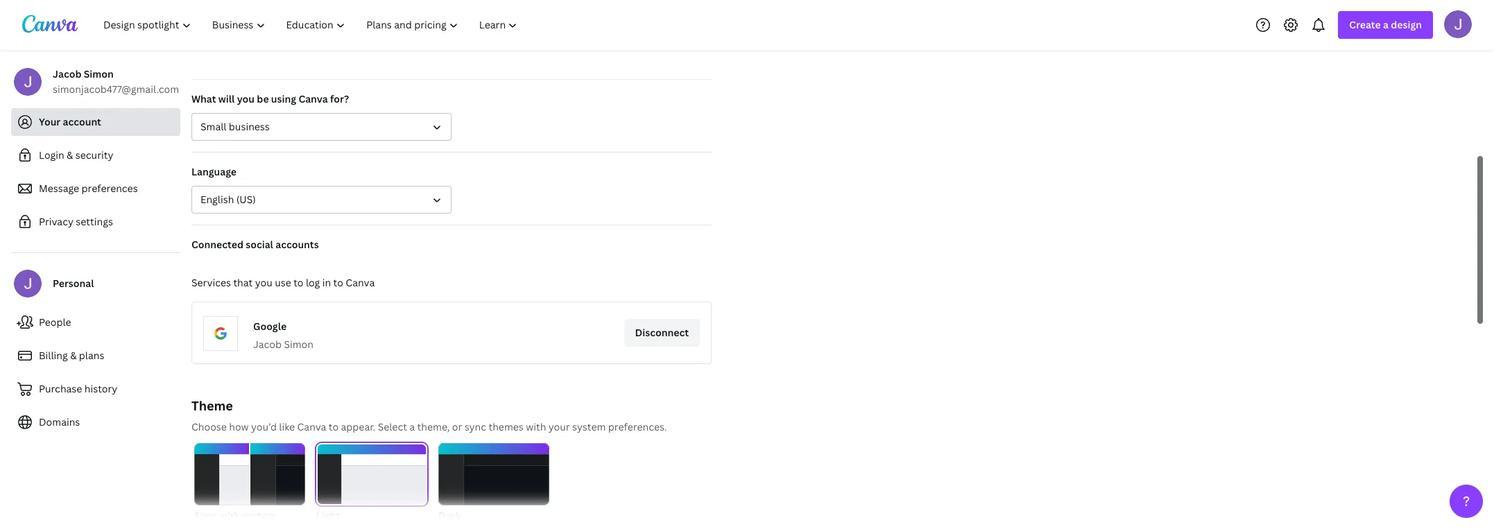 Task type: describe. For each thing, give the bounding box(es) containing it.
purchase history link
[[11, 375, 180, 403]]

purchase
[[39, 382, 82, 395]]

history
[[85, 382, 117, 395]]

small
[[201, 120, 226, 133]]

Small business button
[[192, 113, 452, 141]]

your
[[39, 115, 61, 128]]

people link
[[11, 309, 180, 337]]

privacy
[[39, 215, 73, 228]]

how
[[229, 420, 249, 434]]

login
[[39, 148, 64, 162]]

login & security
[[39, 148, 113, 162]]

a inside theme choose how you'd like canva to appear. select a theme, or sync themes with your system preferences.
[[410, 420, 415, 434]]

to inside theme choose how you'd like canva to appear. select a theme, or sync themes with your system preferences.
[[329, 420, 339, 434]]

that
[[233, 276, 253, 289]]

Sync with system button
[[194, 443, 305, 524]]

theme
[[192, 398, 233, 414]]

to left log
[[294, 276, 304, 289]]

design
[[1391, 18, 1422, 31]]

with inside button
[[220, 509, 240, 522]]

simon inside google jacob simon
[[284, 338, 314, 351]]

themes
[[489, 420, 524, 434]]

billing & plans link
[[11, 342, 180, 370]]

or
[[452, 420, 462, 434]]

log
[[306, 276, 320, 289]]

your account
[[39, 115, 101, 128]]

english (us)
[[201, 193, 256, 206]]

sync
[[465, 420, 486, 434]]

login & security link
[[11, 142, 180, 169]]

canva for theme
[[297, 420, 326, 434]]

sync with system
[[194, 509, 276, 522]]

edit button
[[656, 40, 712, 68]]

social
[[246, 238, 273, 251]]

disconnect
[[635, 326, 689, 339]]

system inside theme choose how you'd like canva to appear. select a theme, or sync themes with your system preferences.
[[572, 420, 606, 434]]

google jacob simon
[[253, 320, 314, 351]]

sync
[[194, 509, 217, 522]]

edit
[[675, 47, 694, 60]]

jacob simon image
[[1445, 10, 1472, 38]]

create a design button
[[1339, 11, 1433, 39]]

select
[[378, 420, 407, 434]]

account
[[63, 115, 101, 128]]

settings
[[76, 215, 113, 228]]

disconnect button
[[624, 319, 700, 347]]

light
[[316, 509, 340, 522]]

theme choose how you'd like canva to appear. select a theme, or sync themes with your system preferences.
[[192, 398, 667, 434]]

personal
[[53, 277, 94, 290]]

you for will
[[237, 92, 255, 105]]

(us)
[[236, 193, 256, 206]]

plans
[[79, 349, 104, 362]]

Language: English (US) button
[[192, 186, 452, 214]]

& for billing
[[70, 349, 77, 362]]

will
[[218, 92, 235, 105]]

security
[[75, 148, 113, 162]]

privacy settings link
[[11, 208, 180, 236]]

what will you be using canva for?
[[192, 92, 349, 105]]

& for login
[[67, 148, 73, 162]]

what
[[192, 92, 216, 105]]



Task type: vqa. For each thing, say whether or not it's contained in the screenshot.
WITH within Theme Choose how you'd like Canva to appear. Select a theme, or sync themes with your system preferences.
yes



Task type: locate. For each thing, give the bounding box(es) containing it.
you'd
[[251, 420, 277, 434]]

with inside theme choose how you'd like canva to appear. select a theme, or sync themes with your system preferences.
[[526, 420, 546, 434]]

& left plans
[[70, 349, 77, 362]]

simon up simonjacob477@gmail.com
[[84, 67, 114, 80]]

appear.
[[341, 420, 376, 434]]

0 vertical spatial canva
[[299, 92, 328, 105]]

you left be
[[237, 92, 255, 105]]

system right your at the left bottom of page
[[572, 420, 606, 434]]

a left design
[[1384, 18, 1389, 31]]

your account link
[[11, 108, 180, 136]]

to
[[294, 276, 304, 289], [333, 276, 343, 289], [329, 420, 339, 434]]

jacob up your account
[[53, 67, 81, 80]]

services that you use to log in to canva
[[192, 276, 375, 289]]

jacob
[[53, 67, 81, 80], [253, 338, 282, 351]]

a
[[1384, 18, 1389, 31], [410, 420, 415, 434]]

&
[[67, 148, 73, 162], [70, 349, 77, 362]]

canva left for?
[[299, 92, 328, 105]]

dark
[[439, 509, 461, 522]]

domains
[[39, 416, 80, 429]]

using
[[271, 92, 296, 105]]

0 vertical spatial with
[[526, 420, 546, 434]]

your
[[549, 420, 570, 434]]

canva right like at the bottom of the page
[[297, 420, 326, 434]]

system right sync
[[242, 509, 276, 522]]

a inside dropdown button
[[1384, 18, 1389, 31]]

1 vertical spatial system
[[242, 509, 276, 522]]

simon down google
[[284, 338, 314, 351]]

preferences
[[82, 182, 138, 195]]

connected
[[192, 238, 244, 251]]

services
[[192, 276, 231, 289]]

0 horizontal spatial system
[[242, 509, 276, 522]]

billing
[[39, 349, 68, 362]]

simon inside jacob simon simonjacob477@gmail.com
[[84, 67, 114, 80]]

0 horizontal spatial with
[[220, 509, 240, 522]]

message preferences link
[[11, 175, 180, 203]]

people
[[39, 316, 71, 329]]

create a design
[[1350, 18, 1422, 31]]

create
[[1350, 18, 1381, 31]]

business
[[229, 120, 270, 133]]

to left appear. at the bottom left of page
[[329, 420, 339, 434]]

you for that
[[255, 276, 272, 289]]

jacob simon simonjacob477@gmail.com
[[53, 67, 179, 96]]

jacob inside jacob simon simonjacob477@gmail.com
[[53, 67, 81, 80]]

1 horizontal spatial jacob
[[253, 338, 282, 351]]

for?
[[330, 92, 349, 105]]

1 horizontal spatial a
[[1384, 18, 1389, 31]]

1 vertical spatial jacob
[[253, 338, 282, 351]]

a right select in the left bottom of the page
[[410, 420, 415, 434]]

use
[[275, 276, 291, 289]]

1 vertical spatial with
[[220, 509, 240, 522]]

jacob down google
[[253, 338, 282, 351]]

0 vertical spatial you
[[237, 92, 255, 105]]

accounts
[[276, 238, 319, 251]]

domains link
[[11, 409, 180, 436]]

1 horizontal spatial with
[[526, 420, 546, 434]]

simon
[[84, 67, 114, 80], [284, 338, 314, 351]]

with left your at the left bottom of page
[[526, 420, 546, 434]]

1 vertical spatial canva
[[346, 276, 375, 289]]

google
[[253, 320, 287, 333]]

1 vertical spatial &
[[70, 349, 77, 362]]

1 horizontal spatial simon
[[284, 338, 314, 351]]

0 horizontal spatial simon
[[84, 67, 114, 80]]

2 vertical spatial canva
[[297, 420, 326, 434]]

canva right in
[[346, 276, 375, 289]]

with right sync
[[220, 509, 240, 522]]

system
[[572, 420, 606, 434], [242, 509, 276, 522]]

0 horizontal spatial a
[[410, 420, 415, 434]]

to right in
[[333, 276, 343, 289]]

billing & plans
[[39, 349, 104, 362]]

0 vertical spatial simon
[[84, 67, 114, 80]]

canva inside theme choose how you'd like canva to appear. select a theme, or sync themes with your system preferences.
[[297, 420, 326, 434]]

& right login
[[67, 148, 73, 162]]

1 vertical spatial you
[[255, 276, 272, 289]]

preferences.
[[608, 420, 667, 434]]

you
[[237, 92, 255, 105], [255, 276, 272, 289]]

purchase history
[[39, 382, 117, 395]]

english
[[201, 193, 234, 206]]

0 vertical spatial system
[[572, 420, 606, 434]]

Light button
[[316, 443, 427, 524]]

message
[[39, 182, 79, 195]]

canva
[[299, 92, 328, 105], [346, 276, 375, 289], [297, 420, 326, 434]]

Dark button
[[439, 443, 550, 524]]

language
[[192, 165, 237, 178]]

with
[[526, 420, 546, 434], [220, 509, 240, 522]]

0 vertical spatial a
[[1384, 18, 1389, 31]]

be
[[257, 92, 269, 105]]

you left use
[[255, 276, 272, 289]]

choose
[[192, 420, 227, 434]]

small business
[[201, 120, 270, 133]]

canva for what
[[299, 92, 328, 105]]

system inside button
[[242, 509, 276, 522]]

jacob inside google jacob simon
[[253, 338, 282, 351]]

in
[[322, 276, 331, 289]]

0 horizontal spatial jacob
[[53, 67, 81, 80]]

connected social accounts
[[192, 238, 319, 251]]

message preferences
[[39, 182, 138, 195]]

top level navigation element
[[94, 11, 530, 39]]

like
[[279, 420, 295, 434]]

1 vertical spatial a
[[410, 420, 415, 434]]

theme,
[[417, 420, 450, 434]]

1 vertical spatial simon
[[284, 338, 314, 351]]

simonjacob477@gmail.com
[[53, 83, 179, 96]]

1 horizontal spatial system
[[572, 420, 606, 434]]

0 vertical spatial jacob
[[53, 67, 81, 80]]

0 vertical spatial &
[[67, 148, 73, 162]]

privacy settings
[[39, 215, 113, 228]]



